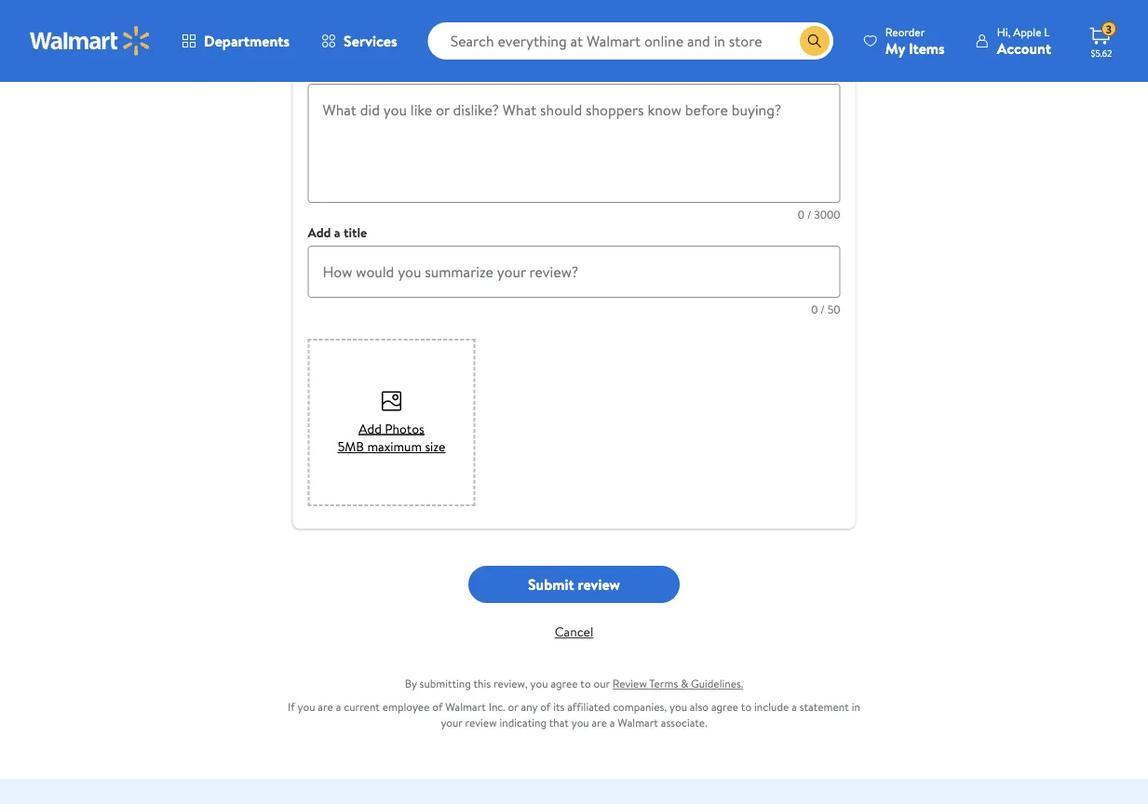 Task type: describe. For each thing, give the bounding box(es) containing it.
Walmart Site-Wide search field
[[428, 22, 834, 60]]

review,
[[494, 677, 528, 693]]

2 of from the left
[[540, 700, 551, 716]]

in
[[852, 700, 861, 716]]

3
[[1106, 21, 1112, 37]]

&
[[681, 677, 688, 693]]

review inside button
[[578, 575, 620, 595]]

reorder
[[886, 24, 925, 40]]

services button
[[306, 19, 413, 63]]

submitting
[[420, 677, 471, 693]]

you left also
[[670, 700, 687, 716]]

5 / 25
[[813, 22, 841, 38]]

5
[[813, 22, 819, 38]]

current
[[344, 700, 380, 716]]

inc.
[[489, 700, 506, 716]]

/ for 50
[[821, 302, 825, 318]]

add for photos
[[359, 420, 382, 438]]

0 for 0 / 3000
[[798, 207, 805, 223]]

0 / 50
[[811, 302, 841, 318]]

hi, apple l account
[[997, 24, 1052, 58]]

employee
[[383, 700, 430, 716]]

items
[[909, 38, 945, 58]]

0 horizontal spatial walmart
[[446, 700, 486, 716]]

1 horizontal spatial walmart
[[618, 716, 658, 732]]

that
[[549, 716, 569, 732]]

a right include
[[792, 700, 797, 716]]

l
[[1044, 24, 1050, 40]]

companies,
[[613, 700, 667, 716]]

its
[[553, 700, 565, 716]]

0 / 3000
[[798, 207, 841, 223]]

a left title
[[334, 224, 341, 242]]

Details please! Your reviews help other shoppers text field
[[308, 84, 841, 204]]

25
[[829, 22, 841, 38]]

0 for 0 / 50
[[811, 302, 818, 318]]

review inside by submitting this review, you agree to our review terms & guidelines. if you are a current employee of walmart inc. or any of its affiliated companies, you also agree to include a statement in your review indicating that you are a walmart associate.
[[465, 716, 497, 732]]

5mb
[[338, 438, 364, 456]]

apple
[[1014, 24, 1042, 40]]

review
[[613, 677, 647, 693]]

/ for 3000
[[807, 207, 812, 223]]

1 horizontal spatial are
[[592, 716, 607, 732]]

size
[[425, 438, 446, 456]]

submit review button
[[469, 567, 680, 604]]

cancel link
[[555, 624, 594, 642]]

you right that
[[572, 716, 589, 732]]

Add a title text field
[[308, 246, 841, 299]]

1 horizontal spatial agree
[[712, 700, 739, 716]]

departments button
[[166, 19, 306, 63]]



Task type: locate. For each thing, give the bounding box(es) containing it.
0
[[798, 207, 805, 223], [811, 302, 818, 318]]

1 vertical spatial agree
[[712, 700, 739, 716]]

1 vertical spatial to
[[741, 700, 752, 716]]

to left include
[[741, 700, 752, 716]]

0 left 3000
[[798, 207, 805, 223]]

3000
[[814, 207, 841, 223]]

or
[[508, 700, 519, 716]]

by
[[405, 677, 417, 693]]

by submitting this review, you agree to our review terms & guidelines. if you are a current employee of walmart inc. or any of its affiliated companies, you also agree to include a statement in your review indicating that you are a walmart associate.
[[288, 677, 861, 732]]

0 horizontal spatial are
[[318, 700, 333, 716]]

2 vertical spatial /
[[821, 302, 825, 318]]

indicating
[[500, 716, 547, 732]]

1 vertical spatial 0
[[811, 302, 818, 318]]

of left its
[[540, 700, 551, 716]]

submit review
[[528, 575, 620, 595]]

if
[[288, 700, 295, 716]]

services
[[344, 31, 397, 51]]

1 of from the left
[[432, 700, 443, 716]]

reorder my items
[[886, 24, 945, 58]]

add a title
[[308, 224, 367, 242]]

add
[[308, 224, 331, 242], [359, 420, 382, 438]]

1 horizontal spatial 0
[[811, 302, 818, 318]]

are right the if
[[318, 700, 333, 716]]

0 left 50
[[811, 302, 818, 318]]

walmart image
[[30, 26, 151, 56]]

Search search field
[[428, 22, 834, 60]]

0 horizontal spatial agree
[[551, 677, 578, 693]]

0 horizontal spatial 0
[[798, 207, 805, 223]]

affiliated
[[567, 700, 610, 716]]

walmart
[[446, 700, 486, 716], [618, 716, 658, 732]]

review
[[578, 575, 620, 595], [465, 716, 497, 732]]

0 vertical spatial 0
[[798, 207, 805, 223]]

are
[[318, 700, 333, 716], [592, 716, 607, 732]]

cancel
[[555, 624, 594, 642]]

review terms & guidelines. button
[[613, 677, 744, 693]]

a down our at bottom
[[610, 716, 615, 732]]

agree down guidelines.
[[712, 700, 739, 716]]

1 horizontal spatial of
[[540, 700, 551, 716]]

add inside add photos 5mb maximum size
[[359, 420, 382, 438]]

submit
[[528, 575, 574, 595]]

1 horizontal spatial to
[[741, 700, 752, 716]]

$5.62
[[1091, 47, 1113, 59]]

/ left 50
[[821, 302, 825, 318]]

0 horizontal spatial of
[[432, 700, 443, 716]]

include
[[754, 700, 789, 716]]

add for a
[[308, 224, 331, 242]]

photos
[[385, 420, 424, 438]]

hi,
[[997, 24, 1011, 40]]

of
[[432, 700, 443, 716], [540, 700, 551, 716]]

your
[[441, 716, 463, 732]]

0 horizontal spatial review
[[465, 716, 497, 732]]

a left 'current'
[[336, 700, 341, 716]]

you up any
[[531, 677, 548, 693]]

50
[[828, 302, 841, 318]]

/ left 3000
[[807, 207, 812, 223]]

1 horizontal spatial review
[[578, 575, 620, 595]]

a
[[334, 224, 341, 242], [336, 700, 341, 716], [792, 700, 797, 716], [610, 716, 615, 732]]

add left title
[[308, 224, 331, 242]]

0 horizontal spatial add
[[308, 224, 331, 242]]

associate.
[[661, 716, 707, 732]]

0 vertical spatial review
[[578, 575, 620, 595]]

0 vertical spatial add
[[308, 224, 331, 242]]

walmart down this
[[446, 700, 486, 716]]

search icon image
[[807, 34, 822, 48]]

0 horizontal spatial to
[[581, 677, 591, 693]]

agree
[[551, 677, 578, 693], [712, 700, 739, 716]]

statement
[[800, 700, 849, 716]]

my
[[886, 38, 905, 58]]

are down our at bottom
[[592, 716, 607, 732]]

of down submitting in the left bottom of the page
[[432, 700, 443, 716]]

guidelines.
[[691, 677, 744, 693]]

walmart down review
[[618, 716, 658, 732]]

1 horizontal spatial add
[[359, 420, 382, 438]]

account
[[997, 38, 1052, 58]]

terms
[[650, 677, 678, 693]]

0 vertical spatial agree
[[551, 677, 578, 693]]

our
[[594, 677, 610, 693]]

maximum
[[367, 438, 422, 456]]

agree up its
[[551, 677, 578, 693]]

any
[[521, 700, 538, 716]]

also
[[690, 700, 709, 716]]

you
[[531, 677, 548, 693], [298, 700, 315, 716], [670, 700, 687, 716], [572, 716, 589, 732]]

departments
[[204, 31, 290, 51]]

review right submit
[[578, 575, 620, 595]]

1 vertical spatial /
[[807, 207, 812, 223]]

add photos 5mb maximum size
[[338, 420, 446, 456]]

you right the if
[[298, 700, 315, 716]]

/ right 5
[[822, 22, 826, 38]]

title
[[344, 224, 367, 242]]

to
[[581, 677, 591, 693], [741, 700, 752, 716]]

this
[[474, 677, 491, 693]]

/
[[822, 22, 826, 38], [807, 207, 812, 223], [821, 302, 825, 318]]

0 vertical spatial /
[[822, 22, 826, 38]]

to left our at bottom
[[581, 677, 591, 693]]

0 vertical spatial to
[[581, 677, 591, 693]]

1 vertical spatial add
[[359, 420, 382, 438]]

review right 'your'
[[465, 716, 497, 732]]

/ for 25
[[822, 22, 826, 38]]

1 vertical spatial review
[[465, 716, 497, 732]]

add left photos
[[359, 420, 382, 438]]



Task type: vqa. For each thing, say whether or not it's contained in the screenshot.
The Account at the right
yes



